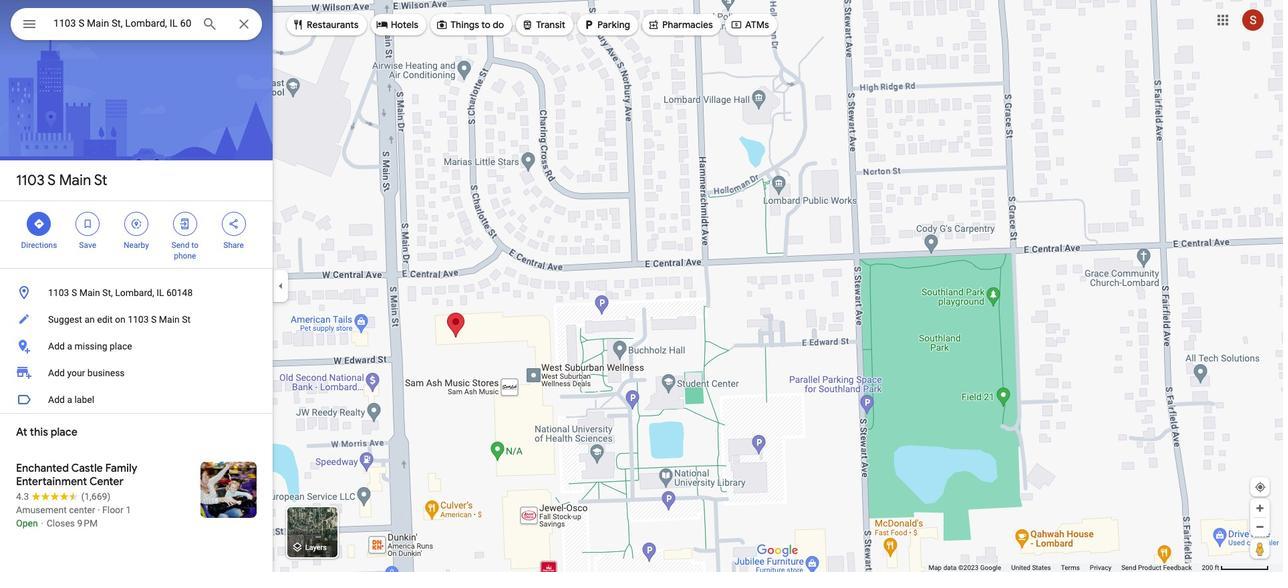 Task type: locate. For each thing, give the bounding box(es) containing it.
 button
[[11, 8, 48, 43]]

nearby
[[124, 241, 149, 250]]

1103 right on
[[128, 314, 149, 325]]

©2023
[[959, 564, 979, 572]]

2 vertical spatial add
[[48, 394, 65, 405]]

on
[[115, 314, 125, 325]]

60148
[[166, 288, 193, 298]]

united states
[[1012, 564, 1052, 572]]

1103 up the 
[[16, 171, 45, 190]]

add inside "add your business" link
[[48, 368, 65, 378]]

transit
[[536, 19, 566, 31]]

1 vertical spatial 1103
[[48, 288, 69, 298]]

2 vertical spatial main
[[159, 314, 180, 325]]

suggest an edit on 1103 s main st
[[48, 314, 191, 325]]

suggest an edit on 1103 s main st button
[[0, 306, 273, 333]]

1103 inside button
[[48, 288, 69, 298]]

1 vertical spatial st
[[182, 314, 191, 325]]

send up phone
[[172, 241, 190, 250]]

0 vertical spatial add
[[48, 341, 65, 352]]

1103
[[16, 171, 45, 190], [48, 288, 69, 298], [128, 314, 149, 325]]

1103 up "suggest"
[[48, 288, 69, 298]]

privacy button
[[1090, 564, 1112, 572]]

add
[[48, 341, 65, 352], [48, 368, 65, 378], [48, 394, 65, 405]]

place down on
[[110, 341, 132, 352]]

at this place
[[16, 426, 77, 439]]

add left label
[[48, 394, 65, 405]]

1 horizontal spatial st
[[182, 314, 191, 325]]

a for label
[[67, 394, 72, 405]]

0 vertical spatial send
[[172, 241, 190, 250]]

things
[[451, 19, 479, 31]]

place right this
[[51, 426, 77, 439]]

business
[[87, 368, 125, 378]]

1103 s main st, lombard, il 60148 button
[[0, 279, 273, 306]]

s inside 1103 s main st, lombard, il 60148 button
[[71, 288, 77, 298]]

s inside suggest an edit on 1103 s main st button
[[151, 314, 157, 325]]

a
[[67, 341, 72, 352], [67, 394, 72, 405]]

to up phone
[[191, 241, 199, 250]]

an
[[85, 314, 95, 325]]

0 horizontal spatial 1103
[[16, 171, 45, 190]]

1 vertical spatial add
[[48, 368, 65, 378]]


[[731, 17, 743, 32]]

1 vertical spatial send
[[1122, 564, 1137, 572]]

none field inside 1103 s main st, lombard, il 60148 field
[[53, 15, 191, 31]]

1 horizontal spatial place
[[110, 341, 132, 352]]

0 vertical spatial place
[[110, 341, 132, 352]]

200 ft
[[1202, 564, 1220, 572]]

family
[[105, 462, 137, 475]]

to
[[482, 19, 491, 31], [191, 241, 199, 250]]

0 vertical spatial main
[[59, 171, 91, 190]]


[[376, 17, 388, 32]]

200
[[1202, 564, 1214, 572]]

0 horizontal spatial s
[[48, 171, 56, 190]]

add inside add a label button
[[48, 394, 65, 405]]

1 a from the top
[[67, 341, 72, 352]]

main for st,
[[79, 288, 100, 298]]

add a missing place button
[[0, 333, 273, 360]]

closes
[[47, 518, 75, 529]]

1 vertical spatial to
[[191, 241, 199, 250]]

 atms
[[731, 17, 769, 32]]

None field
[[53, 15, 191, 31]]

s up "suggest"
[[71, 288, 77, 298]]

3 add from the top
[[48, 394, 65, 405]]

0 vertical spatial s
[[48, 171, 56, 190]]

at
[[16, 426, 27, 439]]

a inside button
[[67, 394, 72, 405]]

center
[[69, 505, 95, 516]]

2 vertical spatial s
[[151, 314, 157, 325]]


[[228, 217, 240, 231]]

1103 for 1103 s main st, lombard, il 60148
[[48, 288, 69, 298]]

st down 60148
[[182, 314, 191, 325]]

main inside button
[[79, 288, 100, 298]]

states
[[1033, 564, 1052, 572]]

terms
[[1062, 564, 1080, 572]]

add left "your"
[[48, 368, 65, 378]]

1 horizontal spatial 1103
[[48, 288, 69, 298]]

main
[[59, 171, 91, 190], [79, 288, 100, 298], [159, 314, 180, 325]]

2 vertical spatial 1103
[[128, 314, 149, 325]]

main left the st, on the bottom left
[[79, 288, 100, 298]]

0 horizontal spatial send
[[172, 241, 190, 250]]

st up actions for 1103 s main st region on the top left
[[94, 171, 107, 190]]

1 horizontal spatial s
[[71, 288, 77, 298]]

1103 inside button
[[128, 314, 149, 325]]

 things to do
[[436, 17, 504, 32]]

main for st
[[59, 171, 91, 190]]

send
[[172, 241, 190, 250], [1122, 564, 1137, 572]]

1 horizontal spatial send
[[1122, 564, 1137, 572]]

2 a from the top
[[67, 394, 72, 405]]

place
[[110, 341, 132, 352], [51, 426, 77, 439]]

add down "suggest"
[[48, 341, 65, 352]]

1 add from the top
[[48, 341, 65, 352]]

2 horizontal spatial s
[[151, 314, 157, 325]]

add inside add a missing place button
[[48, 341, 65, 352]]

to inside send to phone
[[191, 241, 199, 250]]

footer containing map data ©2023 google
[[929, 564, 1202, 572]]

1 vertical spatial s
[[71, 288, 77, 298]]

a left label
[[67, 394, 72, 405]]

enchanted castle family entertainment center
[[16, 462, 137, 489]]

 transit
[[522, 17, 566, 32]]

main up 
[[59, 171, 91, 190]]

parking
[[598, 19, 630, 31]]

0 vertical spatial 1103
[[16, 171, 45, 190]]

send left product
[[1122, 564, 1137, 572]]

map
[[929, 564, 942, 572]]

0 horizontal spatial st
[[94, 171, 107, 190]]

united
[[1012, 564, 1031, 572]]

200 ft button
[[1202, 564, 1270, 572]]

1 horizontal spatial to
[[482, 19, 491, 31]]

st
[[94, 171, 107, 190], [182, 314, 191, 325]]

s
[[48, 171, 56, 190], [71, 288, 77, 298], [151, 314, 157, 325]]

to left do
[[482, 19, 491, 31]]

send product feedback button
[[1122, 564, 1192, 572]]

this
[[30, 426, 48, 439]]

1 vertical spatial main
[[79, 288, 100, 298]]

0 horizontal spatial to
[[191, 241, 199, 250]]

collapse side panel image
[[273, 279, 288, 294]]

2 add from the top
[[48, 368, 65, 378]]

1 vertical spatial a
[[67, 394, 72, 405]]

main down il on the bottom left
[[159, 314, 180, 325]]

add a label
[[48, 394, 94, 405]]

feedback
[[1164, 564, 1192, 572]]

2 horizontal spatial 1103
[[128, 314, 149, 325]]

footer
[[929, 564, 1202, 572]]

·
[[98, 505, 100, 516]]

0 vertical spatial to
[[482, 19, 491, 31]]

s down il on the bottom left
[[151, 314, 157, 325]]

s up directions
[[48, 171, 56, 190]]

edit
[[97, 314, 113, 325]]

send inside send to phone
[[172, 241, 190, 250]]

a inside button
[[67, 341, 72, 352]]

data
[[944, 564, 957, 572]]

a left missing
[[67, 341, 72, 352]]

send inside button
[[1122, 564, 1137, 572]]

footer inside google maps element
[[929, 564, 1202, 572]]

0 horizontal spatial place
[[51, 426, 77, 439]]

 hotels
[[376, 17, 419, 32]]

0 vertical spatial a
[[67, 341, 72, 352]]



Task type: vqa. For each thing, say whether or not it's contained in the screenshot.
State within the "1300 State 372 Building"
no



Task type: describe. For each thing, give the bounding box(es) containing it.
pharmacies
[[663, 19, 713, 31]]

share
[[224, 241, 244, 250]]

map data ©2023 google
[[929, 564, 1002, 572]]

st inside button
[[182, 314, 191, 325]]

lombard,
[[115, 288, 154, 298]]

google maps element
[[0, 0, 1284, 572]]

open
[[16, 518, 38, 529]]


[[21, 15, 37, 33]]


[[82, 217, 94, 231]]


[[522, 17, 534, 32]]


[[33, 217, 45, 231]]

 parking
[[583, 17, 630, 32]]

il
[[157, 288, 164, 298]]

layers
[[305, 544, 327, 553]]

zoom in image
[[1256, 503, 1266, 514]]


[[130, 217, 142, 231]]

add a missing place
[[48, 341, 132, 352]]

place inside button
[[110, 341, 132, 352]]

privacy
[[1090, 564, 1112, 572]]

phone
[[174, 251, 196, 261]]

amusement
[[16, 505, 67, 516]]

missing
[[75, 341, 107, 352]]

1103 s main st, lombard, il 60148
[[48, 288, 193, 298]]

ft
[[1215, 564, 1220, 572]]

actions for 1103 s main st region
[[0, 201, 273, 268]]

send to phone
[[172, 241, 199, 261]]

9 pm
[[77, 518, 98, 529]]

add your business link
[[0, 360, 273, 386]]

1103 S Main St, Lombard, IL 60148 field
[[11, 8, 262, 40]]

show street view coverage image
[[1251, 539, 1270, 559]]

terms button
[[1062, 564, 1080, 572]]

4.3
[[16, 491, 29, 502]]

4.3 stars 1,669 reviews image
[[16, 490, 111, 503]]

1103 s main st main content
[[0, 0, 273, 572]]

entertainment
[[16, 475, 87, 489]]

to inside  things to do
[[482, 19, 491, 31]]

1
[[126, 505, 131, 516]]

⋅
[[40, 518, 44, 529]]

enchanted
[[16, 462, 69, 475]]

main inside button
[[159, 314, 180, 325]]

send for send to phone
[[172, 241, 190, 250]]

show your location image
[[1255, 481, 1267, 493]]

google
[[981, 564, 1002, 572]]


[[648, 17, 660, 32]]

1 vertical spatial place
[[51, 426, 77, 439]]

 search field
[[11, 8, 262, 43]]

add a label button
[[0, 386, 273, 413]]

do
[[493, 19, 504, 31]]

center
[[89, 475, 124, 489]]


[[292, 17, 304, 32]]

floor
[[102, 505, 124, 516]]

add for add a label
[[48, 394, 65, 405]]

 pharmacies
[[648, 17, 713, 32]]

restaurants
[[307, 19, 359, 31]]

united states button
[[1012, 564, 1052, 572]]

0 vertical spatial st
[[94, 171, 107, 190]]

your
[[67, 368, 85, 378]]

add your business
[[48, 368, 125, 378]]

a for missing
[[67, 341, 72, 352]]

amusement center · floor 1 open ⋅ closes 9 pm
[[16, 505, 131, 529]]

directions
[[21, 241, 57, 250]]

s for 1103 s main st, lombard, il 60148
[[71, 288, 77, 298]]

atms
[[745, 19, 769, 31]]

google account: sheryl atherton  
(sheryl.atherton@adept.ai) image
[[1243, 9, 1264, 31]]

1103 s main st
[[16, 171, 107, 190]]

save
[[79, 241, 96, 250]]


[[436, 17, 448, 32]]

label
[[75, 394, 94, 405]]

zoom out image
[[1256, 522, 1266, 532]]

 restaurants
[[292, 17, 359, 32]]

suggest
[[48, 314, 82, 325]]

hotels
[[391, 19, 419, 31]]

1103 for 1103 s main st
[[16, 171, 45, 190]]

(1,669)
[[81, 491, 111, 502]]

send product feedback
[[1122, 564, 1192, 572]]


[[583, 17, 595, 32]]

add for add your business
[[48, 368, 65, 378]]


[[179, 217, 191, 231]]

st,
[[102, 288, 113, 298]]

castle
[[71, 462, 103, 475]]

s for 1103 s main st
[[48, 171, 56, 190]]

add for add a missing place
[[48, 341, 65, 352]]

send for send product feedback
[[1122, 564, 1137, 572]]



